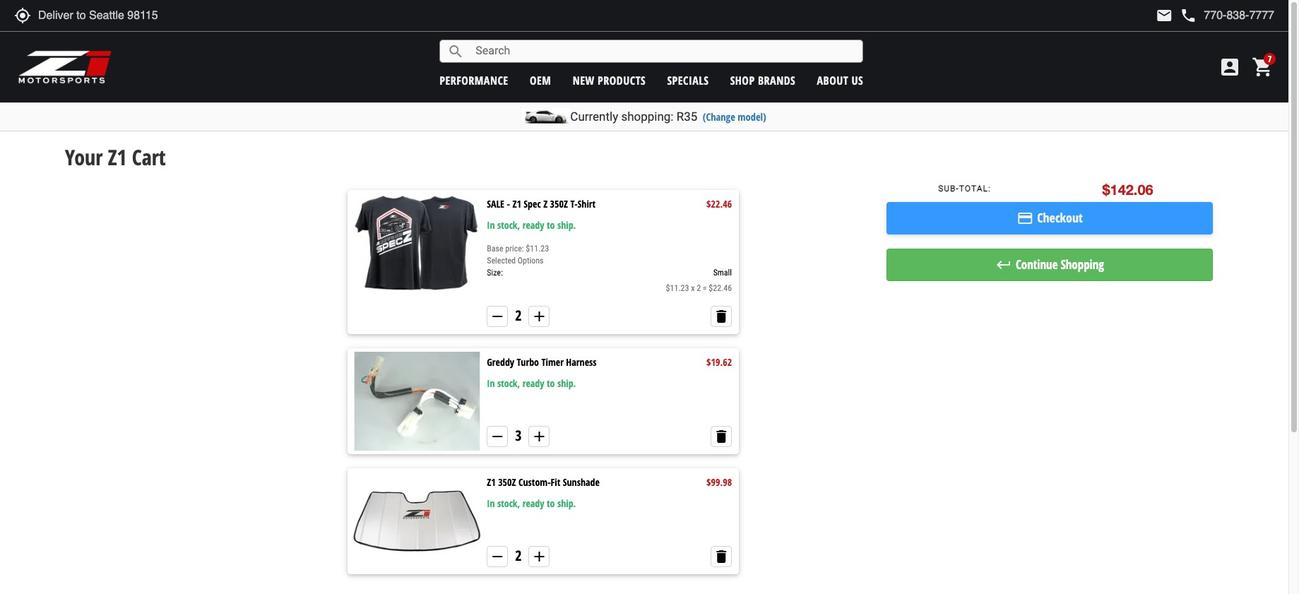 Task type: describe. For each thing, give the bounding box(es) containing it.
your
[[65, 143, 103, 172]]

ready for selected options
[[523, 218, 545, 232]]

(change
[[703, 110, 736, 124]]

delete for $19.62
[[713, 428, 730, 445]]

custom-
[[519, 476, 551, 489]]

0 vertical spatial $22.46
[[707, 197, 732, 211]]

ship. for 2
[[558, 497, 576, 510]]

ship. for selected options
[[558, 218, 576, 232]]

ready for 3
[[523, 376, 545, 390]]

0 vertical spatial z1
[[108, 143, 127, 172]]

base price: $11.23 selected options
[[487, 244, 549, 266]]

continue
[[1016, 256, 1058, 273]]

ship. for 3
[[558, 376, 576, 390]]

currently shopping: r35 (change model)
[[571, 110, 767, 124]]

shopping:
[[622, 110, 674, 124]]

in stock, ready to ship. for 3
[[487, 376, 576, 390]]

3
[[515, 426, 522, 445]]

0 vertical spatial 2
[[697, 284, 701, 294]]

$11.23 x 2 = $22.46
[[666, 284, 732, 294]]

size:
[[487, 268, 503, 278]]

mail phone
[[1157, 7, 1198, 24]]

account_box
[[1219, 56, 1242, 78]]

phone link
[[1181, 7, 1275, 24]]

performance
[[440, 72, 509, 88]]

in for 3
[[487, 376, 495, 390]]

z1 350z custom-fit sunshade
[[487, 476, 600, 489]]

Search search field
[[465, 40, 863, 62]]

specials link
[[668, 72, 709, 88]]

to for 2
[[547, 497, 555, 510]]

payment checkout
[[1017, 209, 1083, 227]]

in for 2
[[487, 497, 495, 510]]

add for timer
[[531, 428, 548, 445]]

phone
[[1181, 7, 1198, 24]]

greddy turbo timer harness link
[[487, 355, 597, 369]]

r35
[[677, 110, 698, 124]]

products
[[598, 72, 646, 88]]

1 delete from the top
[[713, 308, 730, 325]]

fit
[[551, 476, 561, 489]]

2 vertical spatial 2
[[515, 547, 522, 566]]

to for selected options
[[547, 218, 555, 232]]

options
[[518, 256, 544, 266]]

z1 motorsports logo image
[[18, 49, 113, 85]]

my_location
[[14, 7, 31, 24]]

=
[[703, 284, 707, 294]]

price:
[[506, 244, 524, 254]]

spec
[[524, 197, 541, 211]]

delete for $99.98
[[713, 549, 730, 566]]

shop
[[731, 72, 755, 88]]

in for selected options
[[487, 218, 495, 232]]

x
[[691, 284, 695, 294]]

1 horizontal spatial $11.23
[[666, 284, 689, 294]]

search
[[448, 43, 465, 60]]

z1 350z custom-fit sunshade link
[[487, 476, 600, 490]]

sale - z1 spec z 350z t-shirt image
[[351, 194, 484, 293]]

base
[[487, 244, 504, 254]]

(change model) link
[[703, 110, 767, 124]]

keyboard_return
[[996, 257, 1013, 274]]

$19.62
[[707, 355, 732, 369]]

us
[[852, 72, 864, 88]]

brands
[[758, 72, 796, 88]]

greddy
[[487, 355, 515, 369]]

sale - z1 spec z 350z t-shirt link
[[487, 197, 596, 211]]

specials
[[668, 72, 709, 88]]

checkout
[[1038, 209, 1083, 226]]

model)
[[738, 110, 767, 124]]



Task type: vqa. For each thing, say whether or not it's contained in the screenshot.
SALE
yes



Task type: locate. For each thing, give the bounding box(es) containing it.
1 vertical spatial ready
[[523, 376, 545, 390]]

shop brands link
[[731, 72, 796, 88]]

oem
[[530, 72, 552, 88]]

new products link
[[573, 72, 646, 88]]

1 vertical spatial in stock, ready to ship.
[[487, 376, 576, 390]]

2 in from the top
[[487, 376, 495, 390]]

ship.
[[558, 218, 576, 232], [558, 376, 576, 390], [558, 497, 576, 510]]

0 vertical spatial add
[[531, 308, 548, 325]]

mail
[[1157, 7, 1174, 24]]

1 vertical spatial $22.46
[[709, 284, 732, 294]]

sub-
[[939, 184, 960, 194]]

shopping
[[1061, 256, 1105, 273]]

$22.46 up small
[[707, 197, 732, 211]]

menu containing 2
[[341, 176, 746, 589]]

in
[[487, 218, 495, 232], [487, 376, 495, 390], [487, 497, 495, 510]]

oem link
[[530, 72, 552, 88]]

small
[[714, 268, 732, 278]]

1 vertical spatial remove
[[489, 428, 506, 445]]

sunshade
[[563, 476, 600, 489]]

1 vertical spatial stock,
[[498, 376, 520, 390]]

selected
[[487, 256, 516, 266]]

shop brands
[[731, 72, 796, 88]]

total:
[[960, 184, 992, 194]]

1 vertical spatial z1
[[513, 197, 522, 211]]

z1 left cart
[[108, 143, 127, 172]]

ship. down the timer
[[558, 376, 576, 390]]

2 vertical spatial add
[[531, 549, 548, 566]]

ready
[[523, 218, 545, 232], [523, 376, 545, 390], [523, 497, 545, 510]]

1 add from the top
[[531, 308, 548, 325]]

1 horizontal spatial 350z
[[550, 197, 568, 211]]

0 vertical spatial in
[[487, 218, 495, 232]]

1 horizontal spatial z1
[[487, 476, 496, 489]]

$99.98
[[707, 476, 732, 489]]

$11.23 inside base price: $11.23 selected options
[[526, 244, 549, 254]]

350z left custom-
[[498, 476, 516, 489]]

3 add from the top
[[531, 549, 548, 566]]

$22.46 right =
[[709, 284, 732, 294]]

2 vertical spatial ready
[[523, 497, 545, 510]]

your z1 cart
[[65, 143, 166, 172]]

ready for 2
[[523, 497, 545, 510]]

about us
[[817, 72, 864, 88]]

3 delete from the top
[[713, 549, 730, 566]]

3 ship. from the top
[[558, 497, 576, 510]]

2 to from the top
[[547, 376, 555, 390]]

stock, for selected options
[[498, 218, 520, 232]]

1 vertical spatial add
[[531, 428, 548, 445]]

2 ship. from the top
[[558, 376, 576, 390]]

2
[[697, 284, 701, 294], [515, 306, 522, 325], [515, 547, 522, 566]]

1 vertical spatial delete
[[713, 428, 730, 445]]

2 stock, from the top
[[498, 376, 520, 390]]

0 vertical spatial ready
[[523, 218, 545, 232]]

2 vertical spatial stock,
[[498, 497, 520, 510]]

keyboard_return continue shopping
[[996, 256, 1105, 274]]

3 remove from the top
[[489, 549, 506, 566]]

3 stock, from the top
[[498, 497, 520, 510]]

about us link
[[817, 72, 864, 88]]

2 ready from the top
[[523, 376, 545, 390]]

stock, for 3
[[498, 376, 520, 390]]

1 vertical spatial 350z
[[498, 476, 516, 489]]

0 vertical spatial 350z
[[550, 197, 568, 211]]

1 stock, from the top
[[498, 218, 520, 232]]

to
[[547, 218, 555, 232], [547, 376, 555, 390], [547, 497, 555, 510]]

0 vertical spatial in stock, ready to ship.
[[487, 218, 576, 232]]

stock, for 2
[[498, 497, 520, 510]]

remove for z1
[[489, 549, 506, 566]]

menu
[[341, 176, 746, 589]]

in stock, ready to ship. down custom-
[[487, 497, 576, 510]]

1 ship. from the top
[[558, 218, 576, 232]]

0 vertical spatial delete
[[713, 308, 730, 325]]

in stock, ready to ship. for selected options
[[487, 218, 576, 232]]

2 vertical spatial in
[[487, 497, 495, 510]]

2 vertical spatial to
[[547, 497, 555, 510]]

3 to from the top
[[547, 497, 555, 510]]

ready down custom-
[[523, 497, 545, 510]]

turbo
[[517, 355, 539, 369]]

shirt
[[578, 197, 596, 211]]

z1 350z custom-fit sunshade image
[[351, 472, 484, 571]]

2 vertical spatial remove
[[489, 549, 506, 566]]

sale
[[487, 197, 505, 211]]

ship. down fit
[[558, 497, 576, 510]]

2 add from the top
[[531, 428, 548, 445]]

z1 left custom-
[[487, 476, 496, 489]]

$11.23
[[526, 244, 549, 254], [666, 284, 689, 294]]

2 vertical spatial ship.
[[558, 497, 576, 510]]

performance link
[[440, 72, 509, 88]]

ready down turbo
[[523, 376, 545, 390]]

3 in from the top
[[487, 497, 495, 510]]

timer
[[542, 355, 564, 369]]

cart
[[132, 143, 166, 172]]

0 vertical spatial ship.
[[558, 218, 576, 232]]

delete
[[713, 308, 730, 325], [713, 428, 730, 445], [713, 549, 730, 566]]

-
[[507, 197, 510, 211]]

0 horizontal spatial 350z
[[498, 476, 516, 489]]

in down the z1 350z custom-fit sunshade link
[[487, 497, 495, 510]]

z
[[544, 197, 548, 211]]

new
[[573, 72, 595, 88]]

2 vertical spatial in stock, ready to ship.
[[487, 497, 576, 510]]

0 vertical spatial stock,
[[498, 218, 520, 232]]

0 vertical spatial remove
[[489, 308, 506, 325]]

1 ready from the top
[[523, 218, 545, 232]]

in stock, ready to ship. for 2
[[487, 497, 576, 510]]

t-
[[571, 197, 578, 211]]

ship. down 't-'
[[558, 218, 576, 232]]

1 to from the top
[[547, 218, 555, 232]]

$11.23 left x
[[666, 284, 689, 294]]

to down z in the top left of the page
[[547, 218, 555, 232]]

sub-total:
[[939, 184, 992, 194]]

payment
[[1017, 210, 1034, 227]]

1 vertical spatial ship.
[[558, 376, 576, 390]]

350z
[[550, 197, 568, 211], [498, 476, 516, 489]]

mail link
[[1157, 7, 1174, 24]]

greddy turbo timer harness
[[487, 355, 597, 369]]

1 vertical spatial in
[[487, 376, 495, 390]]

in down sale
[[487, 218, 495, 232]]

$11.23 up options
[[526, 244, 549, 254]]

0 vertical spatial $11.23
[[526, 244, 549, 254]]

stock, down -
[[498, 218, 520, 232]]

in down greddy
[[487, 376, 495, 390]]

1 vertical spatial to
[[547, 376, 555, 390]]

currently
[[571, 110, 619, 124]]

z1
[[108, 143, 127, 172], [513, 197, 522, 211], [487, 476, 496, 489]]

harness
[[566, 355, 597, 369]]

0 vertical spatial to
[[547, 218, 555, 232]]

stock, down greddy
[[498, 376, 520, 390]]

in stock, ready to ship. down turbo
[[487, 376, 576, 390]]

new products
[[573, 72, 646, 88]]

in stock, ready to ship.
[[487, 218, 576, 232], [487, 376, 576, 390], [487, 497, 576, 510]]

350z right z in the top left of the page
[[550, 197, 568, 211]]

stock, down custom-
[[498, 497, 520, 510]]

0 horizontal spatial $11.23
[[526, 244, 549, 254]]

2 vertical spatial z1
[[487, 476, 496, 489]]

3 in stock, ready to ship. from the top
[[487, 497, 576, 510]]

2 remove from the top
[[489, 428, 506, 445]]

add for custom-
[[531, 549, 548, 566]]

about
[[817, 72, 849, 88]]

in stock, ready to ship. down the spec
[[487, 218, 576, 232]]

to for 3
[[547, 376, 555, 390]]

2 horizontal spatial z1
[[513, 197, 522, 211]]

1 in from the top
[[487, 218, 495, 232]]

$22.46
[[707, 197, 732, 211], [709, 284, 732, 294]]

1 vertical spatial $11.23
[[666, 284, 689, 294]]

remove for greddy
[[489, 428, 506, 445]]

ready down the spec
[[523, 218, 545, 232]]

remove
[[489, 308, 506, 325], [489, 428, 506, 445], [489, 549, 506, 566]]

sale - z1 spec z 350z t-shirt
[[487, 197, 596, 211]]

z1 right -
[[513, 197, 522, 211]]

1 in stock, ready to ship. from the top
[[487, 218, 576, 232]]

2 delete from the top
[[713, 428, 730, 445]]

shopping_cart
[[1252, 56, 1275, 78]]

2 vertical spatial delete
[[713, 549, 730, 566]]

3 ready from the top
[[523, 497, 545, 510]]

add
[[531, 308, 548, 325], [531, 428, 548, 445], [531, 549, 548, 566]]

2 in stock, ready to ship. from the top
[[487, 376, 576, 390]]

to down fit
[[547, 497, 555, 510]]

1 remove from the top
[[489, 308, 506, 325]]

stock,
[[498, 218, 520, 232], [498, 376, 520, 390], [498, 497, 520, 510]]

greddy turbo timer harness image
[[351, 352, 484, 451]]

shopping_cart link
[[1249, 56, 1275, 78]]

0 horizontal spatial z1
[[108, 143, 127, 172]]

1 vertical spatial 2
[[515, 306, 522, 325]]

to down the timer
[[547, 376, 555, 390]]

account_box link
[[1216, 56, 1245, 78]]



